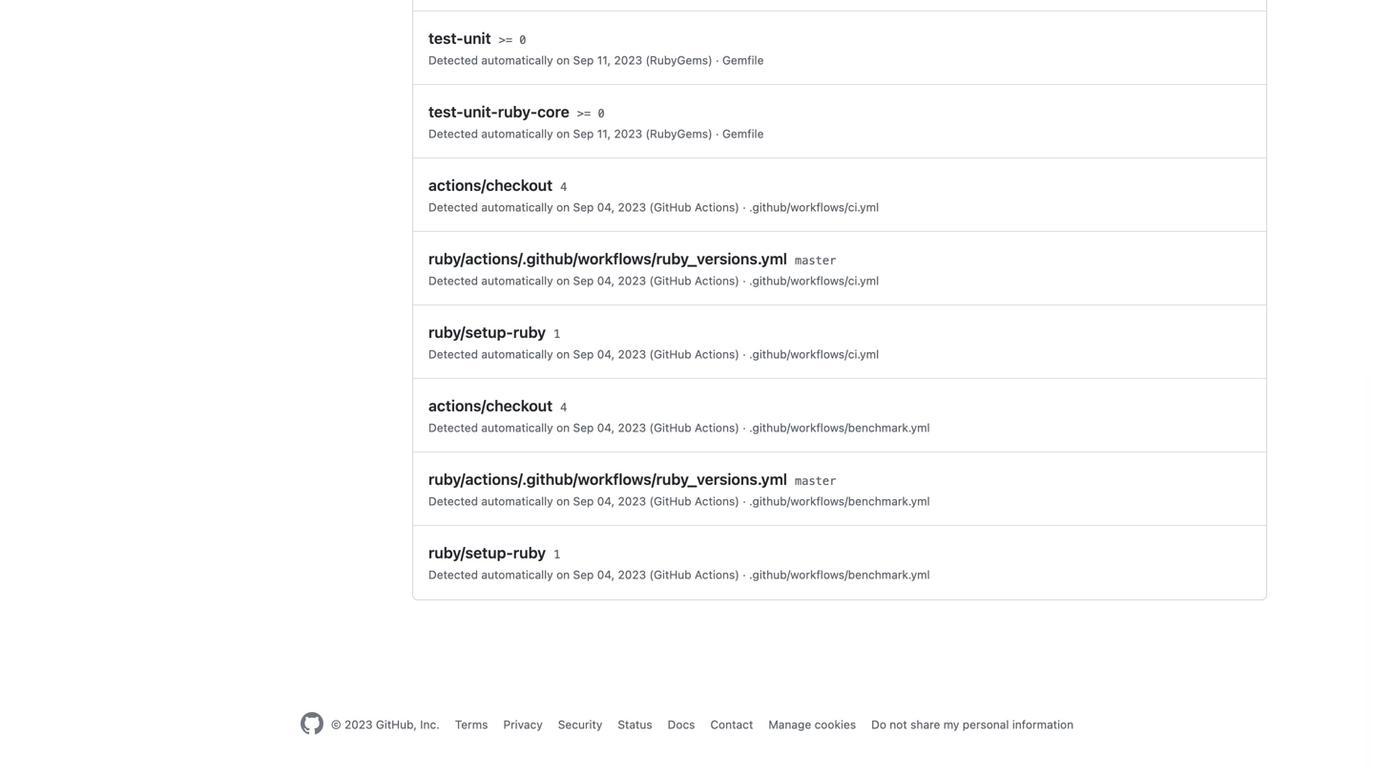Task type: locate. For each thing, give the bounding box(es) containing it.
3 sep from the top
[[573, 200, 594, 214]]

7 detected from the top
[[429, 494, 478, 508]]

master inside ruby/actions/.github/workflows/ruby_versions.yml master detected automatically on sep 04, 2023 (github actions)   · .github/workflows/benchmark.yml
[[795, 474, 837, 488]]

2 1 from the top
[[554, 548, 561, 561]]

1 vertical spatial ruby/setup-
[[429, 544, 513, 562]]

2023 inside test-unit >= 0 detected automatically on sep 11, 2023 (rubygems)   · gemfile
[[614, 53, 643, 67]]

test-
[[429, 29, 464, 47], [429, 103, 464, 121]]

(github inside actions/checkout 4 detected automatically on sep 04, 2023 (github actions)   · .github/workflows/benchmark.yml
[[650, 421, 692, 434]]

2 sep from the top
[[573, 127, 594, 140]]

2 vertical spatial .github/workflows/ci.yml
[[750, 347, 879, 361]]

0 vertical spatial actions/checkout
[[429, 176, 553, 194]]

.github/workflows/ci.yml link for master
[[750, 274, 879, 287]]

1 actions/checkout from the top
[[429, 176, 553, 194]]

2 .github/workflows/ci.yml link from the top
[[750, 274, 879, 287]]

1 vertical spatial test-
[[429, 103, 464, 121]]

0 right unit
[[520, 33, 526, 47]]

actions/checkout link for actions/checkout 4 detected automatically on sep 04, 2023 (github actions)   · .github/workflows/benchmark.yml
[[429, 394, 553, 417]]

0 vertical spatial ruby/setup-
[[429, 323, 513, 341]]

2 test- from the top
[[429, 103, 464, 121]]

2 automatically from the top
[[481, 127, 553, 140]]

1 vertical spatial gemfile
[[723, 127, 764, 140]]

2023 inside ruby/actions/.github/workflows/ruby_versions.yml master detected automatically on sep 04, 2023 (github actions)   · .github/workflows/ci.yml
[[618, 274, 646, 287]]

ruby/actions/.github/workflows/ruby_versions.yml for ruby/actions/.github/workflows/ruby_versions.yml master detected automatically on sep 04, 2023 (github actions)   · .github/workflows/benchmark.yml
[[429, 470, 788, 488]]

1 inside ruby/setup-ruby 1 detected automatically on sep 04, 2023 (github actions)   · .github/workflows/ci.yml
[[554, 327, 561, 341]]

(github up ruby/actions/.github/workflows/ruby_versions.yml master detected automatically on sep 04, 2023 (github actions)   · .github/workflows/benchmark.yml
[[650, 421, 692, 434]]

0 vertical spatial test-
[[429, 29, 464, 47]]

1 ruby/actions/.github/workflows/ruby_versions.yml link from the top
[[429, 247, 788, 270]]

ruby/setup- inside 'ruby/setup-ruby 1 detected automatically on sep 04, 2023 (github actions)   · .github/workflows/benchmark.yml'
[[429, 544, 513, 562]]

11, inside test-unit >= 0 detected automatically on sep 11, 2023 (rubygems)   · gemfile
[[597, 53, 611, 67]]

.github/workflows/ci.yml link for ruby
[[750, 347, 879, 361]]

4
[[560, 180, 567, 194], [560, 401, 567, 414]]

actions) up actions/checkout 4 detected automatically on sep 04, 2023 (github actions)   · .github/workflows/benchmark.yml
[[695, 347, 740, 361]]

actions/checkout for actions/checkout 4 detected automatically on sep 04, 2023 (github actions)   · .github/workflows/ci.yml
[[429, 176, 553, 194]]

privacy link
[[504, 718, 543, 731]]

master inside ruby/actions/.github/workflows/ruby_versions.yml master detected automatically on sep 04, 2023 (github actions)   · .github/workflows/ci.yml
[[795, 254, 837, 267]]

actions) up 'ruby/setup-ruby 1 detected automatically on sep 04, 2023 (github actions)   · .github/workflows/benchmark.yml'
[[695, 494, 740, 508]]

3 .github/workflows/benchmark.yml link from the top
[[750, 568, 930, 581]]

0 vertical spatial ruby/setup-ruby link
[[429, 321, 546, 344]]

on inside actions/checkout 4 detected automatically on sep 04, 2023 (github actions)   · .github/workflows/ci.yml
[[557, 200, 570, 214]]

core
[[538, 103, 570, 121]]

2 vertical spatial .github/workflows/benchmark.yml
[[750, 568, 930, 581]]

4 04, from the top
[[597, 421, 615, 434]]

1 vertical spatial ruby/actions/.github/workflows/ruby_versions.yml link
[[429, 468, 788, 491]]

1 detected from the top
[[429, 53, 478, 67]]

1 inside 'ruby/setup-ruby 1 detected automatically on sep 04, 2023 (github actions)   · .github/workflows/benchmark.yml'
[[554, 548, 561, 561]]

test-unit >= 0 detected automatically on sep 11, 2023 (rubygems)   · gemfile
[[429, 29, 764, 67]]

8 detected from the top
[[429, 568, 478, 581]]

detected inside actions/checkout 4 detected automatically on sep 04, 2023 (github actions)   · .github/workflows/ci.yml
[[429, 200, 478, 214]]

security
[[558, 718, 603, 731]]

ruby inside ruby/setup-ruby 1 detected automatically on sep 04, 2023 (github actions)   · .github/workflows/ci.yml
[[513, 323, 546, 341]]

ruby/actions/.github/workflows/ruby_versions.yml link
[[429, 247, 788, 270], [429, 468, 788, 491]]

1 vertical spatial (rubygems)
[[646, 127, 713, 140]]

5 on from the top
[[557, 347, 570, 361]]

11, inside test-unit-ruby-core >= 0 detected automatically on sep 11, 2023 (rubygems)   · gemfile
[[597, 127, 611, 140]]

1 (rubygems) from the top
[[646, 53, 713, 67]]

1 vertical spatial ruby/setup-ruby link
[[429, 541, 546, 564]]

4 automatically from the top
[[481, 274, 553, 287]]

0
[[520, 33, 526, 47], [598, 107, 605, 120]]

ruby/actions/.github/workflows/ruby_versions.yml inside ruby/actions/.github/workflows/ruby_versions.yml master detected automatically on sep 04, 2023 (github actions)   · .github/workflows/ci.yml
[[429, 250, 788, 268]]

2 04, from the top
[[597, 274, 615, 287]]

1 .github/workflows/benchmark.yml from the top
[[750, 421, 930, 434]]

do
[[872, 718, 887, 731]]

3 .github/workflows/benchmark.yml from the top
[[750, 568, 930, 581]]

6 on from the top
[[557, 421, 570, 434]]

do not share my personal information button
[[872, 716, 1074, 733]]

2 ruby from the top
[[513, 544, 546, 562]]

actions/checkout inside actions/checkout 4 detected automatically on sep 04, 2023 (github actions)   · .github/workflows/benchmark.yml
[[429, 397, 553, 415]]

1 vertical spatial 4
[[560, 401, 567, 414]]

2 4 from the top
[[560, 401, 567, 414]]

2 ruby/setup-ruby link from the top
[[429, 541, 546, 564]]

>= right unit
[[499, 33, 513, 47]]

gemfile link
[[723, 53, 764, 67], [723, 127, 764, 140]]

0 vertical spatial .github/workflows/benchmark.yml
[[750, 421, 930, 434]]

3 actions) from the top
[[695, 347, 740, 361]]

0 vertical spatial 11,
[[597, 53, 611, 67]]

6 detected from the top
[[429, 421, 478, 434]]

1 (github from the top
[[650, 200, 692, 214]]

>=
[[499, 33, 513, 47], [577, 107, 591, 120]]

detected inside ruby/actions/.github/workflows/ruby_versions.yml master detected automatically on sep 04, 2023 (github actions)   · .github/workflows/ci.yml
[[429, 274, 478, 287]]

gemfile inside test-unit-ruby-core >= 0 detected automatically on sep 11, 2023 (rubygems)   · gemfile
[[723, 127, 764, 140]]

ruby/actions/.github/workflows/ruby_versions.yml master detected automatically on sep 04, 2023 (github actions)   · .github/workflows/ci.yml
[[429, 250, 879, 287]]

>= right 'core'
[[577, 107, 591, 120]]

ruby inside 'ruby/setup-ruby 1 detected automatically on sep 04, 2023 (github actions)   · .github/workflows/benchmark.yml'
[[513, 544, 546, 562]]

personal
[[963, 718, 1009, 731]]

1 master from the top
[[795, 254, 837, 267]]

04, inside actions/checkout 4 detected automatically on sep 04, 2023 (github actions)   · .github/workflows/ci.yml
[[597, 200, 615, 214]]

0 vertical spatial >=
[[499, 33, 513, 47]]

04, for actions/checkout 4 detected automatically on sep 04, 2023 (github actions)   · .github/workflows/ci.yml
[[597, 200, 615, 214]]

5 (github from the top
[[650, 494, 692, 508]]

on
[[557, 53, 570, 67], [557, 127, 570, 140], [557, 200, 570, 214], [557, 274, 570, 287], [557, 347, 570, 361], [557, 421, 570, 434], [557, 494, 570, 508], [557, 568, 570, 581]]

actions) for actions/checkout 4 detected automatically on sep 04, 2023 (github actions)   · .github/workflows/benchmark.yml
[[695, 421, 740, 434]]

8 sep from the top
[[573, 568, 594, 581]]

6 (github from the top
[[650, 568, 692, 581]]

1 actions) from the top
[[695, 200, 740, 214]]

1 ruby/setup-ruby link from the top
[[429, 321, 546, 344]]

unit
[[464, 29, 491, 47]]

(github inside ruby/actions/.github/workflows/ruby_versions.yml master detected automatically on sep 04, 2023 (github actions)   · .github/workflows/ci.yml
[[650, 274, 692, 287]]

actions/checkout inside actions/checkout 4 detected automatically on sep 04, 2023 (github actions)   · .github/workflows/ci.yml
[[429, 176, 553, 194]]

2023 inside ruby/setup-ruby 1 detected automatically on sep 04, 2023 (github actions)   · .github/workflows/ci.yml
[[618, 347, 646, 361]]

2023
[[614, 53, 643, 67], [614, 127, 643, 140], [618, 200, 646, 214], [618, 274, 646, 287], [618, 347, 646, 361], [618, 421, 646, 434], [618, 494, 646, 508], [618, 568, 646, 581], [345, 718, 373, 731]]

actions) inside actions/checkout 4 detected automatically on sep 04, 2023 (github actions)   · .github/workflows/ci.yml
[[695, 200, 740, 214]]

.github/workflows/benchmark.yml link for 4
[[750, 421, 930, 434]]

2 on from the top
[[557, 127, 570, 140]]

2 .github/workflows/ci.yml from the top
[[750, 274, 879, 287]]

1 gemfile link from the top
[[723, 53, 764, 67]]

ruby/setup-ruby link for ruby/setup-ruby 1 detected automatically on sep 04, 2023 (github actions)   · .github/workflows/ci.yml
[[429, 321, 546, 344]]

actions)
[[695, 200, 740, 214], [695, 274, 740, 287], [695, 347, 740, 361], [695, 421, 740, 434], [695, 494, 740, 508], [695, 568, 740, 581]]

4 on from the top
[[557, 274, 570, 287]]

.github/workflows/ci.yml inside ruby/actions/.github/workflows/ruby_versions.yml master detected automatically on sep 04, 2023 (github actions)   · .github/workflows/ci.yml
[[750, 274, 879, 287]]

ruby-
[[498, 103, 538, 121]]

2 .github/workflows/benchmark.yml link from the top
[[750, 494, 930, 508]]

3 on from the top
[[557, 200, 570, 214]]

actions) down ruby/actions/.github/workflows/ruby_versions.yml master detected automatically on sep 04, 2023 (github actions)   · .github/workflows/benchmark.yml
[[695, 568, 740, 581]]

1 horizontal spatial 0
[[598, 107, 605, 120]]

0 vertical spatial .github/workflows/ci.yml link
[[750, 200, 879, 214]]

4 inside actions/checkout 4 detected automatically on sep 04, 2023 (github actions)   · .github/workflows/benchmark.yml
[[560, 401, 567, 414]]

test- for unit
[[429, 29, 464, 47]]

0 inside test-unit-ruby-core >= 0 detected automatically on sep 11, 2023 (rubygems)   · gemfile
[[598, 107, 605, 120]]

1
[[554, 327, 561, 341], [554, 548, 561, 561]]

2 gemfile link from the top
[[723, 127, 764, 140]]

do not share my personal information
[[872, 718, 1074, 731]]

3 .github/workflows/ci.yml link from the top
[[750, 347, 879, 361]]

© 2023 github, inc.
[[331, 718, 440, 731]]

sep
[[573, 53, 594, 67], [573, 127, 594, 140], [573, 200, 594, 214], [573, 274, 594, 287], [573, 347, 594, 361], [573, 421, 594, 434], [573, 494, 594, 508], [573, 568, 594, 581]]

information
[[1013, 718, 1074, 731]]

8 automatically from the top
[[481, 568, 553, 581]]

1 4 from the top
[[560, 180, 567, 194]]

manage
[[769, 718, 812, 731]]

0 vertical spatial .github/workflows/ci.yml
[[750, 200, 879, 214]]

(github up actions/checkout 4 detected automatically on sep 04, 2023 (github actions)   · .github/workflows/benchmark.yml
[[650, 347, 692, 361]]

4 actions) from the top
[[695, 421, 740, 434]]

·
[[716, 53, 719, 67], [716, 127, 719, 140], [743, 200, 746, 214], [743, 274, 746, 287], [743, 347, 746, 361], [743, 421, 746, 434], [743, 494, 746, 508], [743, 568, 746, 581]]

1 sep from the top
[[573, 53, 594, 67]]

8 on from the top
[[557, 568, 570, 581]]

0 vertical spatial 4
[[560, 180, 567, 194]]

0 vertical spatial ruby
[[513, 323, 546, 341]]

terms link
[[455, 718, 488, 731]]

sep inside actions/checkout 4 detected automatically on sep 04, 2023 (github actions)   · .github/workflows/ci.yml
[[573, 200, 594, 214]]

sep inside ruby/actions/.github/workflows/ruby_versions.yml master detected automatically on sep 04, 2023 (github actions)   · .github/workflows/ci.yml
[[573, 274, 594, 287]]

3 detected from the top
[[429, 200, 478, 214]]

0 inside test-unit >= 0 detected automatically on sep 11, 2023 (rubygems)   · gemfile
[[520, 33, 526, 47]]

1 vertical spatial >=
[[577, 107, 591, 120]]

detected inside 'ruby/setup-ruby 1 detected automatically on sep 04, 2023 (github actions)   · .github/workflows/benchmark.yml'
[[429, 568, 478, 581]]

test-unit link
[[429, 27, 491, 50]]

sep inside actions/checkout 4 detected automatically on sep 04, 2023 (github actions)   · .github/workflows/benchmark.yml
[[573, 421, 594, 434]]

2 ruby/actions/.github/workflows/ruby_versions.yml link from the top
[[429, 468, 788, 491]]

.github/workflows/benchmark.yml inside ruby/actions/.github/workflows/ruby_versions.yml master detected automatically on sep 04, 2023 (github actions)   · .github/workflows/benchmark.yml
[[750, 494, 930, 508]]

1 11, from the top
[[597, 53, 611, 67]]

0 vertical spatial master
[[795, 254, 837, 267]]

0 vertical spatial 1
[[554, 327, 561, 341]]

04, for ruby/actions/.github/workflows/ruby_versions.yml master detected automatically on sep 04, 2023 (github actions)   · .github/workflows/benchmark.yml
[[597, 494, 615, 508]]

automatically inside 'ruby/setup-ruby 1 detected automatically on sep 04, 2023 (github actions)   · .github/workflows/benchmark.yml'
[[481, 568, 553, 581]]

.github/workflows/benchmark.yml inside 'ruby/setup-ruby 1 detected automatically on sep 04, 2023 (github actions)   · .github/workflows/benchmark.yml'
[[750, 568, 930, 581]]

cookies
[[815, 718, 856, 731]]

6 sep from the top
[[573, 421, 594, 434]]

ruby for ruby/setup-ruby 1 detected automatically on sep 04, 2023 (github actions)   · .github/workflows/ci.yml
[[513, 323, 546, 341]]

1 04, from the top
[[597, 200, 615, 214]]

automatically inside test-unit-ruby-core >= 0 detected automatically on sep 11, 2023 (rubygems)   · gemfile
[[481, 127, 553, 140]]

0 horizontal spatial 0
[[520, 33, 526, 47]]

· inside ruby/setup-ruby 1 detected automatically on sep 04, 2023 (github actions)   · .github/workflows/ci.yml
[[743, 347, 746, 361]]

1 ruby/setup- from the top
[[429, 323, 513, 341]]

04, inside actions/checkout 4 detected automatically on sep 04, 2023 (github actions)   · .github/workflows/benchmark.yml
[[597, 421, 615, 434]]

actions) up ruby/actions/.github/workflows/ruby_versions.yml master detected automatically on sep 04, 2023 (github actions)   · .github/workflows/benchmark.yml
[[695, 421, 740, 434]]

2 vertical spatial .github/workflows/ci.yml link
[[750, 347, 879, 361]]

0 vertical spatial gemfile
[[723, 53, 764, 67]]

1 vertical spatial gemfile link
[[723, 127, 764, 140]]

0 vertical spatial (rubygems)
[[646, 53, 713, 67]]

homepage image
[[301, 712, 323, 735]]

0 right 'core'
[[598, 107, 605, 120]]

ruby/setup-
[[429, 323, 513, 341], [429, 544, 513, 562]]

1 vertical spatial .github/workflows/ci.yml
[[750, 274, 879, 287]]

(github up 'ruby/setup-ruby 1 detected automatically on sep 04, 2023 (github actions)   · .github/workflows/benchmark.yml'
[[650, 494, 692, 508]]

1 vertical spatial master
[[795, 474, 837, 488]]

detected inside test-unit-ruby-core >= 0 detected automatically on sep 11, 2023 (rubygems)   · gemfile
[[429, 127, 478, 140]]

6 actions) from the top
[[695, 568, 740, 581]]

ruby
[[513, 323, 546, 341], [513, 544, 546, 562]]

2 ruby/setup- from the top
[[429, 544, 513, 562]]

1 vertical spatial .github/workflows/benchmark.yml link
[[750, 494, 930, 508]]

actions) up ruby/setup-ruby 1 detected automatically on sep 04, 2023 (github actions)   · .github/workflows/ci.yml
[[695, 274, 740, 287]]

1 vertical spatial .github/workflows/ci.yml link
[[750, 274, 879, 287]]

4 detected from the top
[[429, 274, 478, 287]]

(github inside actions/checkout 4 detected automatically on sep 04, 2023 (github actions)   · .github/workflows/ci.yml
[[650, 200, 692, 214]]

contact
[[711, 718, 753, 731]]

.github/workflows/ci.yml
[[750, 200, 879, 214], [750, 274, 879, 287], [750, 347, 879, 361]]

7 automatically from the top
[[481, 494, 553, 508]]

actions) for actions/checkout 4 detected automatically on sep 04, 2023 (github actions)   · .github/workflows/ci.yml
[[695, 200, 740, 214]]

2 ruby/actions/.github/workflows/ruby_versions.yml from the top
[[429, 470, 788, 488]]

6 04, from the top
[[597, 568, 615, 581]]

actions) inside 'ruby/setup-ruby 1 detected automatically on sep 04, 2023 (github actions)   · .github/workflows/benchmark.yml'
[[695, 568, 740, 581]]

.github/workflows/ci.yml link
[[750, 200, 879, 214], [750, 274, 879, 287], [750, 347, 879, 361]]

ruby/setup- for ruby/setup-ruby 1 detected automatically on sep 04, 2023 (github actions)   · .github/workflows/benchmark.yml
[[429, 544, 513, 562]]

1 vertical spatial actions/checkout link
[[429, 394, 553, 417]]

sep inside test-unit-ruby-core >= 0 detected automatically on sep 11, 2023 (rubygems)   · gemfile
[[573, 127, 594, 140]]

2 vertical spatial .github/workflows/benchmark.yml link
[[750, 568, 930, 581]]

5 automatically from the top
[[481, 347, 553, 361]]

2 master from the top
[[795, 474, 837, 488]]

ruby for ruby/setup-ruby 1 detected automatically on sep 04, 2023 (github actions)   · .github/workflows/benchmark.yml
[[513, 544, 546, 562]]

1 vertical spatial 1
[[554, 548, 561, 561]]

1 vertical spatial actions/checkout
[[429, 397, 553, 415]]

4 for actions/checkout 4 detected automatically on sep 04, 2023 (github actions)   · .github/workflows/benchmark.yml
[[560, 401, 567, 414]]

3 .github/workflows/ci.yml from the top
[[750, 347, 879, 361]]

04, inside 'ruby/setup-ruby 1 detected automatically on sep 04, 2023 (github actions)   · .github/workflows/benchmark.yml'
[[597, 568, 615, 581]]

2 (github from the top
[[650, 274, 692, 287]]

manage cookies
[[769, 718, 856, 731]]

5 sep from the top
[[573, 347, 594, 361]]

ruby/actions/.github/workflows/ruby_versions.yml master detected automatically on sep 04, 2023 (github actions)   · .github/workflows/benchmark.yml
[[429, 470, 930, 508]]

contact link
[[711, 718, 753, 731]]

0 vertical spatial ruby/actions/.github/workflows/ruby_versions.yml
[[429, 250, 788, 268]]

0 vertical spatial actions/checkout link
[[429, 174, 553, 197]]

04, inside ruby/actions/.github/workflows/ruby_versions.yml master detected automatically on sep 04, 2023 (github actions)   · .github/workflows/ci.yml
[[597, 274, 615, 287]]

4 sep from the top
[[573, 274, 594, 287]]

1 .github/workflows/benchmark.yml link from the top
[[750, 421, 930, 434]]

master for ruby/actions/.github/workflows/ruby_versions.yml master detected automatically on sep 04, 2023 (github actions)   · .github/workflows/ci.yml
[[795, 254, 837, 267]]

automatically inside ruby/actions/.github/workflows/ruby_versions.yml master detected automatically on sep 04, 2023 (github actions)   · .github/workflows/benchmark.yml
[[481, 494, 553, 508]]

2 .github/workflows/benchmark.yml from the top
[[750, 494, 930, 508]]

privacy
[[504, 718, 543, 731]]

5 04, from the top
[[597, 494, 615, 508]]

2 11, from the top
[[597, 127, 611, 140]]

1 vertical spatial ruby
[[513, 544, 546, 562]]

.github/workflows/benchmark.yml
[[750, 421, 930, 434], [750, 494, 930, 508], [750, 568, 930, 581]]

.github/workflows/benchmark.yml inside actions/checkout 4 detected automatically on sep 04, 2023 (github actions)   · .github/workflows/benchmark.yml
[[750, 421, 930, 434]]

detected inside actions/checkout 4 detected automatically on sep 04, 2023 (github actions)   · .github/workflows/benchmark.yml
[[429, 421, 478, 434]]

7 sep from the top
[[573, 494, 594, 508]]

04, inside ruby/actions/.github/workflows/ruby_versions.yml master detected automatically on sep 04, 2023 (github actions)   · .github/workflows/benchmark.yml
[[597, 494, 615, 508]]

actions) inside actions/checkout 4 detected automatically on sep 04, 2023 (github actions)   · .github/workflows/benchmark.yml
[[695, 421, 740, 434]]

1 ruby/actions/.github/workflows/ruby_versions.yml from the top
[[429, 250, 788, 268]]

actions/checkout 4 detected automatically on sep 04, 2023 (github actions)   · .github/workflows/ci.yml
[[429, 176, 879, 214]]

inc.
[[420, 718, 440, 731]]

test- left ruby-
[[429, 103, 464, 121]]

0 horizontal spatial >=
[[499, 33, 513, 47]]

1 ruby from the top
[[513, 323, 546, 341]]

docs
[[668, 718, 695, 731]]

ruby/setup- inside ruby/setup-ruby 1 detected automatically on sep 04, 2023 (github actions)   · .github/workflows/ci.yml
[[429, 323, 513, 341]]

3 04, from the top
[[597, 347, 615, 361]]

11,
[[597, 53, 611, 67], [597, 127, 611, 140]]

.github/workflows/ci.yml inside ruby/setup-ruby 1 detected automatically on sep 04, 2023 (github actions)   · .github/workflows/ci.yml
[[750, 347, 879, 361]]

my
[[944, 718, 960, 731]]

4 (github from the top
[[650, 421, 692, 434]]

(github
[[650, 200, 692, 214], [650, 274, 692, 287], [650, 347, 692, 361], [650, 421, 692, 434], [650, 494, 692, 508], [650, 568, 692, 581]]

on inside ruby/actions/.github/workflows/ruby_versions.yml master detected automatically on sep 04, 2023 (github actions)   · .github/workflows/benchmark.yml
[[557, 494, 570, 508]]

actions) inside ruby/actions/.github/workflows/ruby_versions.yml master detected automatically on sep 04, 2023 (github actions)   · .github/workflows/ci.yml
[[695, 274, 740, 287]]

2 gemfile from the top
[[723, 127, 764, 140]]

2 actions/checkout from the top
[[429, 397, 553, 415]]

6 automatically from the top
[[481, 421, 553, 434]]

1 vertical spatial ruby/actions/.github/workflows/ruby_versions.yml
[[429, 470, 788, 488]]

0 vertical spatial ruby/actions/.github/workflows/ruby_versions.yml link
[[429, 247, 788, 270]]

test- inside test-unit-ruby-core >= 0 detected automatically on sep 11, 2023 (rubygems)   · gemfile
[[429, 103, 464, 121]]

2023 inside test-unit-ruby-core >= 0 detected automatically on sep 11, 2023 (rubygems)   · gemfile
[[614, 127, 643, 140]]

(rubygems)
[[646, 53, 713, 67], [646, 127, 713, 140]]

5 detected from the top
[[429, 347, 478, 361]]

ruby/actions/.github/workflows/ruby_versions.yml inside ruby/actions/.github/workflows/ruby_versions.yml master detected automatically on sep 04, 2023 (github actions)   · .github/workflows/benchmark.yml
[[429, 470, 788, 488]]

detected inside ruby/actions/.github/workflows/ruby_versions.yml master detected automatically on sep 04, 2023 (github actions)   · .github/workflows/benchmark.yml
[[429, 494, 478, 508]]

04,
[[597, 200, 615, 214], [597, 274, 615, 287], [597, 347, 615, 361], [597, 421, 615, 434], [597, 494, 615, 508], [597, 568, 615, 581]]

1 .github/workflows/ci.yml link from the top
[[750, 200, 879, 214]]

2 (rubygems) from the top
[[646, 127, 713, 140]]

automatically inside actions/checkout 4 detected automatically on sep 04, 2023 (github actions)   · .github/workflows/benchmark.yml
[[481, 421, 553, 434]]

(github up ruby/actions/.github/workflows/ruby_versions.yml master detected automatically on sep 04, 2023 (github actions)   · .github/workflows/ci.yml at the top
[[650, 200, 692, 214]]

docs link
[[668, 718, 695, 731]]

master
[[795, 254, 837, 267], [795, 474, 837, 488]]

(github down ruby/actions/.github/workflows/ruby_versions.yml master detected automatically on sep 04, 2023 (github actions)   · .github/workflows/benchmark.yml
[[650, 568, 692, 581]]

detected
[[429, 53, 478, 67], [429, 127, 478, 140], [429, 200, 478, 214], [429, 274, 478, 287], [429, 347, 478, 361], [429, 421, 478, 434], [429, 494, 478, 508], [429, 568, 478, 581]]

11, up test-unit-ruby-core >= 0 detected automatically on sep 11, 2023 (rubygems)   · gemfile
[[597, 53, 611, 67]]

ruby/actions/.github/workflows/ruby_versions.yml
[[429, 250, 788, 268], [429, 470, 788, 488]]

ruby/setup-ruby link
[[429, 321, 546, 344], [429, 541, 546, 564]]

(github for actions/checkout 4 detected automatically on sep 04, 2023 (github actions)   · .github/workflows/ci.yml
[[650, 200, 692, 214]]

(github inside ruby/actions/.github/workflows/ruby_versions.yml master detected automatically on sep 04, 2023 (github actions)   · .github/workflows/benchmark.yml
[[650, 494, 692, 508]]

1 gemfile from the top
[[723, 53, 764, 67]]

test- inside test-unit >= 0 detected automatically on sep 11, 2023 (rubygems)   · gemfile
[[429, 29, 464, 47]]

actions) up ruby/actions/.github/workflows/ruby_versions.yml master detected automatically on sep 04, 2023 (github actions)   · .github/workflows/ci.yml at the top
[[695, 200, 740, 214]]

1 for ruby/setup-ruby 1 detected automatically on sep 04, 2023 (github actions)   · .github/workflows/ci.yml
[[554, 327, 561, 341]]

0 vertical spatial gemfile link
[[723, 53, 764, 67]]

1 .github/workflows/ci.yml from the top
[[750, 200, 879, 214]]

7 on from the top
[[557, 494, 570, 508]]

11, up actions/checkout 4 detected automatically on sep 04, 2023 (github actions)   · .github/workflows/ci.yml
[[597, 127, 611, 140]]

(rubygems) inside test-unit-ruby-core >= 0 detected automatically on sep 11, 2023 (rubygems)   · gemfile
[[646, 127, 713, 140]]

· inside actions/checkout 4 detected automatically on sep 04, 2023 (github actions)   · .github/workflows/benchmark.yml
[[743, 421, 746, 434]]

actions) inside ruby/setup-ruby 1 detected automatically on sep 04, 2023 (github actions)   · .github/workflows/ci.yml
[[695, 347, 740, 361]]

2 actions/checkout link from the top
[[429, 394, 553, 417]]

automatically inside ruby/actions/.github/workflows/ruby_versions.yml master detected automatically on sep 04, 2023 (github actions)   · .github/workflows/ci.yml
[[481, 274, 553, 287]]

gemfile link for core
[[723, 127, 764, 140]]

on inside ruby/setup-ruby 1 detected automatically on sep 04, 2023 (github actions)   · .github/workflows/ci.yml
[[557, 347, 570, 361]]

.github/workflows/benchmark.yml for ruby/actions/.github/workflows/ruby_versions.yml
[[750, 494, 930, 508]]

actions/checkout
[[429, 176, 553, 194], [429, 397, 553, 415]]

test- up unit-
[[429, 29, 464, 47]]

actions/checkout link
[[429, 174, 553, 197], [429, 394, 553, 417]]

4 inside actions/checkout 4 detected automatically on sep 04, 2023 (github actions)   · .github/workflows/ci.yml
[[560, 180, 567, 194]]

3 (github from the top
[[650, 347, 692, 361]]

gemfile
[[723, 53, 764, 67], [723, 127, 764, 140]]

2 detected from the top
[[429, 127, 478, 140]]

1 automatically from the top
[[481, 53, 553, 67]]

0 vertical spatial 0
[[520, 33, 526, 47]]

sep inside ruby/setup-ruby 1 detected automatically on sep 04, 2023 (github actions)   · .github/workflows/ci.yml
[[573, 347, 594, 361]]

3 automatically from the top
[[481, 200, 553, 214]]

1 on from the top
[[557, 53, 570, 67]]

actions) inside ruby/actions/.github/workflows/ruby_versions.yml master detected automatically on sep 04, 2023 (github actions)   · .github/workflows/benchmark.yml
[[695, 494, 740, 508]]

1 1 from the top
[[554, 327, 561, 341]]

1 actions/checkout link from the top
[[429, 174, 553, 197]]

sep inside test-unit >= 0 detected automatically on sep 11, 2023 (rubygems)   · gemfile
[[573, 53, 594, 67]]

1 vertical spatial 0
[[598, 107, 605, 120]]

(github up ruby/setup-ruby 1 detected automatically on sep 04, 2023 (github actions)   · .github/workflows/ci.yml
[[650, 274, 692, 287]]

1 horizontal spatial >=
[[577, 107, 591, 120]]

sep inside 'ruby/setup-ruby 1 detected automatically on sep 04, 2023 (github actions)   · .github/workflows/benchmark.yml'
[[573, 568, 594, 581]]

.github/workflows/ci.yml inside actions/checkout 4 detected automatically on sep 04, 2023 (github actions)   · .github/workflows/ci.yml
[[750, 200, 879, 214]]

.github/workflows/benchmark.yml link
[[750, 421, 930, 434], [750, 494, 930, 508], [750, 568, 930, 581]]

1 vertical spatial .github/workflows/benchmark.yml
[[750, 494, 930, 508]]

5 actions) from the top
[[695, 494, 740, 508]]

(github inside 'ruby/setup-ruby 1 detected automatically on sep 04, 2023 (github actions)   · .github/workflows/benchmark.yml'
[[650, 568, 692, 581]]

automatically
[[481, 53, 553, 67], [481, 127, 553, 140], [481, 200, 553, 214], [481, 274, 553, 287], [481, 347, 553, 361], [481, 421, 553, 434], [481, 494, 553, 508], [481, 568, 553, 581]]

.github/workflows/benchmark.yml for actions/checkout
[[750, 421, 930, 434]]

1 test- from the top
[[429, 29, 464, 47]]

1 vertical spatial 11,
[[597, 127, 611, 140]]

2 actions) from the top
[[695, 274, 740, 287]]

0 vertical spatial .github/workflows/benchmark.yml link
[[750, 421, 930, 434]]



Task type: describe. For each thing, give the bounding box(es) containing it.
ruby/actions/.github/workflows/ruby_versions.yml link for ruby/actions/.github/workflows/ruby_versions.yml master detected automatically on sep 04, 2023 (github actions)   · .github/workflows/benchmark.yml
[[429, 468, 788, 491]]

actions/checkout for actions/checkout 4 detected automatically on sep 04, 2023 (github actions)   · .github/workflows/benchmark.yml
[[429, 397, 553, 415]]

detected inside ruby/setup-ruby 1 detected automatically on sep 04, 2023 (github actions)   · .github/workflows/ci.yml
[[429, 347, 478, 361]]

2023 inside actions/checkout 4 detected automatically on sep 04, 2023 (github actions)   · .github/workflows/ci.yml
[[618, 200, 646, 214]]

ruby/setup-ruby 1 detected automatically on sep 04, 2023 (github actions)   · .github/workflows/benchmark.yml
[[429, 544, 930, 581]]

master for ruby/actions/.github/workflows/ruby_versions.yml master detected automatically on sep 04, 2023 (github actions)   · .github/workflows/benchmark.yml
[[795, 474, 837, 488]]

.github/workflows/ci.yml for actions/checkout
[[750, 200, 879, 214]]

(github for ruby/actions/.github/workflows/ruby_versions.yml master detected automatically on sep 04, 2023 (github actions)   · .github/workflows/ci.yml
[[650, 274, 692, 287]]

ruby/actions/.github/workflows/ruby_versions.yml for ruby/actions/.github/workflows/ruby_versions.yml master detected automatically on sep 04, 2023 (github actions)   · .github/workflows/ci.yml
[[429, 250, 788, 268]]

>= inside test-unit-ruby-core >= 0 detected automatically on sep 11, 2023 (rubygems)   · gemfile
[[577, 107, 591, 120]]

(rubygems) inside test-unit >= 0 detected automatically on sep 11, 2023 (rubygems)   · gemfile
[[646, 53, 713, 67]]

· inside actions/checkout 4 detected automatically on sep 04, 2023 (github actions)   · .github/workflows/ci.yml
[[743, 200, 746, 214]]

gemfile link for 0
[[723, 53, 764, 67]]

ruby/setup- for ruby/setup-ruby 1 detected automatically on sep 04, 2023 (github actions)   · .github/workflows/ci.yml
[[429, 323, 513, 341]]

on inside actions/checkout 4 detected automatically on sep 04, 2023 (github actions)   · .github/workflows/benchmark.yml
[[557, 421, 570, 434]]

(github for actions/checkout 4 detected automatically on sep 04, 2023 (github actions)   · .github/workflows/benchmark.yml
[[650, 421, 692, 434]]

(github for ruby/actions/.github/workflows/ruby_versions.yml master detected automatically on sep 04, 2023 (github actions)   · .github/workflows/benchmark.yml
[[650, 494, 692, 508]]

04, for actions/checkout 4 detected automatically on sep 04, 2023 (github actions)   · .github/workflows/benchmark.yml
[[597, 421, 615, 434]]

share
[[911, 718, 941, 731]]

04, for ruby/actions/.github/workflows/ruby_versions.yml master detected automatically on sep 04, 2023 (github actions)   · .github/workflows/ci.yml
[[597, 274, 615, 287]]

· inside 'ruby/setup-ruby 1 detected automatically on sep 04, 2023 (github actions)   · .github/workflows/benchmark.yml'
[[743, 568, 746, 581]]

status link
[[618, 718, 653, 731]]

automatically inside actions/checkout 4 detected automatically on sep 04, 2023 (github actions)   · .github/workflows/ci.yml
[[481, 200, 553, 214]]

2023 inside actions/checkout 4 detected automatically on sep 04, 2023 (github actions)   · .github/workflows/benchmark.yml
[[618, 421, 646, 434]]

ruby/setup-ruby 1 detected automatically on sep 04, 2023 (github actions)   · .github/workflows/ci.yml
[[429, 323, 879, 361]]

on inside test-unit-ruby-core >= 0 detected automatically on sep 11, 2023 (rubygems)   · gemfile
[[557, 127, 570, 140]]

ruby/actions/.github/workflows/ruby_versions.yml link for ruby/actions/.github/workflows/ruby_versions.yml master detected automatically on sep 04, 2023 (github actions)   · .github/workflows/ci.yml
[[429, 247, 788, 270]]

>= inside test-unit >= 0 detected automatically on sep 11, 2023 (rubygems)   · gemfile
[[499, 33, 513, 47]]

(github inside ruby/setup-ruby 1 detected automatically on sep 04, 2023 (github actions)   · .github/workflows/ci.yml
[[650, 347, 692, 361]]

not
[[890, 718, 908, 731]]

on inside ruby/actions/.github/workflows/ruby_versions.yml master detected automatically on sep 04, 2023 (github actions)   · .github/workflows/ci.yml
[[557, 274, 570, 287]]

status
[[618, 718, 653, 731]]

04, inside ruby/setup-ruby 1 detected automatically on sep 04, 2023 (github actions)   · .github/workflows/ci.yml
[[597, 347, 615, 361]]

on inside 'ruby/setup-ruby 1 detected automatically on sep 04, 2023 (github actions)   · .github/workflows/benchmark.yml'
[[557, 568, 570, 581]]

terms
[[455, 718, 488, 731]]

©
[[331, 718, 341, 731]]

4 for actions/checkout 4 detected automatically on sep 04, 2023 (github actions)   · .github/workflows/ci.yml
[[560, 180, 567, 194]]

actions) for ruby/actions/.github/workflows/ruby_versions.yml master detected automatically on sep 04, 2023 (github actions)   · .github/workflows/ci.yml
[[695, 274, 740, 287]]

test-unit-ruby-core link
[[429, 100, 570, 123]]

on inside test-unit >= 0 detected automatically on sep 11, 2023 (rubygems)   · gemfile
[[557, 53, 570, 67]]

· inside ruby/actions/.github/workflows/ruby_versions.yml master detected automatically on sep 04, 2023 (github actions)   · .github/workflows/ci.yml
[[743, 274, 746, 287]]

detected inside test-unit >= 0 detected automatically on sep 11, 2023 (rubygems)   · gemfile
[[429, 53, 478, 67]]

.github/workflows/benchmark.yml link for ruby
[[750, 568, 930, 581]]

.github/workflows/ci.yml for ruby/actions/.github/workflows/ruby_versions.yml
[[750, 274, 879, 287]]

· inside ruby/actions/.github/workflows/ruby_versions.yml master detected automatically on sep 04, 2023 (github actions)   · .github/workflows/benchmark.yml
[[743, 494, 746, 508]]

1 for ruby/setup-ruby 1 detected automatically on sep 04, 2023 (github actions)   · .github/workflows/benchmark.yml
[[554, 548, 561, 561]]

· inside test-unit >= 0 detected automatically on sep 11, 2023 (rubygems)   · gemfile
[[716, 53, 719, 67]]

automatically inside test-unit >= 0 detected automatically on sep 11, 2023 (rubygems)   · gemfile
[[481, 53, 553, 67]]

security link
[[558, 718, 603, 731]]

.github/workflows/benchmark.yml link for master
[[750, 494, 930, 508]]

test-unit-ruby-core >= 0 detected automatically on sep 11, 2023 (rubygems)   · gemfile
[[429, 103, 764, 140]]

sep inside ruby/actions/.github/workflows/ruby_versions.yml master detected automatically on sep 04, 2023 (github actions)   · .github/workflows/benchmark.yml
[[573, 494, 594, 508]]

github,
[[376, 718, 417, 731]]

unit-
[[464, 103, 498, 121]]

actions/checkout 4 detected automatically on sep 04, 2023 (github actions)   · .github/workflows/benchmark.yml
[[429, 397, 930, 434]]

.github/workflows/ci.yml link for 4
[[750, 200, 879, 214]]

manage cookies button
[[769, 716, 856, 733]]

automatically inside ruby/setup-ruby 1 detected automatically on sep 04, 2023 (github actions)   · .github/workflows/ci.yml
[[481, 347, 553, 361]]

actions) for ruby/actions/.github/workflows/ruby_versions.yml master detected automatically on sep 04, 2023 (github actions)   · .github/workflows/benchmark.yml
[[695, 494, 740, 508]]

test- for unit-
[[429, 103, 464, 121]]

actions/checkout link for actions/checkout 4 detected automatically on sep 04, 2023 (github actions)   · .github/workflows/ci.yml
[[429, 174, 553, 197]]

2023 inside ruby/actions/.github/workflows/ruby_versions.yml master detected automatically on sep 04, 2023 (github actions)   · .github/workflows/benchmark.yml
[[618, 494, 646, 508]]

· inside test-unit-ruby-core >= 0 detected automatically on sep 11, 2023 (rubygems)   · gemfile
[[716, 127, 719, 140]]

2023 inside 'ruby/setup-ruby 1 detected automatically on sep 04, 2023 (github actions)   · .github/workflows/benchmark.yml'
[[618, 568, 646, 581]]

ruby/setup-ruby link for ruby/setup-ruby 1 detected automatically on sep 04, 2023 (github actions)   · .github/workflows/benchmark.yml
[[429, 541, 546, 564]]

gemfile inside test-unit >= 0 detected automatically on sep 11, 2023 (rubygems)   · gemfile
[[723, 53, 764, 67]]



Task type: vqa. For each thing, say whether or not it's contained in the screenshot.


